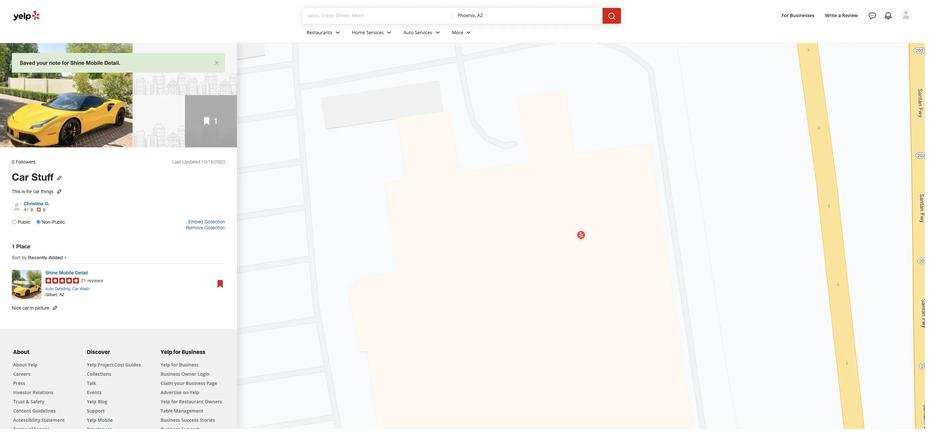 Task type: locate. For each thing, give the bounding box(es) containing it.
0
[[12, 159, 14, 165], [31, 207, 33, 212], [43, 207, 45, 212]]

1 vertical spatial collection
[[205, 225, 225, 230]]

shine mobile detail
[[45, 270, 88, 275]]

1 vertical spatial your
[[174, 380, 185, 386]]

car
[[33, 189, 40, 194], [22, 305, 29, 311]]

about up careers link
[[13, 362, 27, 368]]

a
[[839, 12, 841, 18]]

services
[[367, 29, 384, 35], [415, 29, 433, 35]]

owners
[[205, 399, 222, 405]]

statement
[[41, 417, 65, 423]]

for up business owner login link
[[171, 362, 178, 368]]

2 horizontal spatial 24 chevron down v2 image
[[465, 29, 473, 36]]

1 horizontal spatial 0
[[31, 207, 33, 212]]

1 24 chevron down v2 image from the left
[[385, 29, 393, 36]]

followers
[[16, 159, 35, 165]]

is
[[22, 189, 25, 194]]

christina
[[24, 201, 44, 206]]

1 for 1
[[214, 116, 218, 126]]

1 place
[[12, 243, 30, 249]]

this
[[12, 189, 20, 194]]

&
[[26, 399, 29, 405]]

1 vertical spatial car
[[72, 287, 79, 291]]

1 horizontal spatial 24 chevron down v2 image
[[434, 29, 442, 36]]

0 horizontal spatial shine
[[45, 270, 58, 275]]

for right "note"
[[62, 60, 69, 66]]

shine
[[70, 60, 84, 66], [45, 270, 58, 275]]

place
[[16, 243, 30, 249]]

0 horizontal spatial auto
[[45, 287, 54, 291]]

car
[[12, 171, 29, 183], [72, 287, 79, 291]]

safety
[[31, 399, 44, 405]]

for
[[62, 60, 69, 66], [26, 189, 32, 194], [173, 349, 181, 356], [171, 362, 178, 368], [171, 399, 178, 405]]

about up about yelp link
[[13, 349, 29, 356]]

mobile
[[86, 60, 103, 66], [59, 270, 74, 275], [98, 417, 113, 423]]

yelp up 'yelp for business' link at the left bottom of page
[[161, 349, 172, 356]]

auto services
[[404, 29, 433, 35]]

notifications image
[[885, 12, 893, 20]]

1 vertical spatial shine
[[45, 270, 58, 275]]

detailing
[[55, 287, 70, 291]]

yelp up claim
[[161, 362, 170, 368]]

sort by recently added
[[12, 255, 63, 260]]

more
[[452, 29, 464, 35]]

0 down christina
[[31, 207, 33, 212]]

christina o. image
[[901, 9, 912, 21], [12, 202, 22, 212]]

0 vertical spatial collection
[[205, 219, 225, 224]]

business
[[182, 349, 205, 356], [179, 362, 199, 368], [161, 371, 180, 377], [186, 380, 205, 386], [161, 417, 180, 423]]

remove
[[186, 225, 203, 230]]

0 horizontal spatial public
[[18, 220, 31, 225]]

auto detailing link
[[45, 287, 70, 291]]

0 horizontal spatial your
[[37, 60, 48, 66]]

24 chevron down v2 image inside home services link
[[385, 29, 393, 36]]

services for auto services
[[415, 29, 433, 35]]

24 chevron down v2 image
[[334, 29, 342, 36]]

shine right "note"
[[70, 60, 84, 66]]

mobile up "5.0 star rating" image
[[59, 270, 74, 275]]

0 horizontal spatial services
[[367, 29, 384, 35]]

1 vertical spatial auto
[[45, 287, 54, 291]]

1 horizontal spatial car
[[72, 287, 79, 291]]

1 vertical spatial about
[[13, 362, 27, 368]]

recently
[[28, 255, 47, 260]]

car up the is
[[12, 171, 29, 183]]

collections link
[[87, 371, 111, 377]]

2 24 chevron down v2 image from the left
[[434, 29, 442, 36]]

updated
[[182, 159, 200, 165]]

christina o. image right notifications icon
[[901, 9, 912, 21]]

about
[[13, 349, 29, 356], [13, 362, 27, 368]]

1 horizontal spatial car
[[33, 189, 40, 194]]

auto inside auto detailing , car wash gilbert, az
[[45, 287, 54, 291]]

services for home services
[[367, 29, 384, 35]]

shine up "5.0 star rating" image
[[45, 270, 58, 275]]

sort
[[12, 255, 20, 260]]

events
[[87, 389, 102, 396]]

5.0 star rating image
[[45, 278, 79, 284]]

1 horizontal spatial shine
[[70, 60, 84, 66]]

mobile down support link
[[98, 417, 113, 423]]

advertise
[[161, 389, 182, 396]]

messages image
[[869, 12, 877, 20]]

claim your business page link
[[161, 380, 217, 386]]

yelp blog link
[[87, 399, 107, 405]]

10/16/2023
[[202, 159, 225, 165]]

guidelines
[[32, 408, 56, 414]]

yelp project cost guides collections talk events yelp blog support yelp mobile
[[87, 362, 141, 423]]

about inside about yelp careers press investor relations trust & safety content guidelines accessibility statement
[[13, 362, 27, 368]]

car right the ,
[[72, 287, 79, 291]]

0 horizontal spatial 24 chevron down v2 image
[[385, 29, 393, 36]]

business success stories link
[[161, 417, 215, 423]]

write a review
[[826, 12, 858, 18]]

0 vertical spatial shine
[[70, 60, 84, 66]]

1 vertical spatial christina o. image
[[12, 202, 22, 212]]

0 vertical spatial car
[[33, 189, 40, 194]]

yelp
[[161, 349, 172, 356], [28, 362, 37, 368], [87, 362, 96, 368], [161, 362, 170, 368], [190, 389, 199, 396], [87, 399, 96, 405], [161, 399, 170, 405], [87, 417, 96, 423]]

public
[[18, 220, 31, 225], [52, 220, 65, 225]]

nice car in picture
[[12, 305, 49, 311]]

0 vertical spatial your
[[37, 60, 48, 66]]

1 horizontal spatial services
[[415, 29, 433, 35]]

your left "note"
[[37, 60, 48, 66]]

guides
[[126, 362, 141, 368]]

for businesses
[[782, 12, 815, 18]]

success
[[181, 417, 199, 423]]

non-public
[[42, 220, 65, 225]]

1 horizontal spatial your
[[174, 380, 185, 386]]

0 down o.
[[43, 207, 45, 212]]

restaurants
[[307, 29, 332, 35]]

2 services from the left
[[415, 29, 433, 35]]

collection down the embed collection link
[[205, 225, 225, 230]]

yelp mobile link
[[87, 417, 113, 423]]

1 vertical spatial car
[[22, 305, 29, 311]]

auto
[[404, 29, 414, 35], [45, 287, 54, 291]]

about for about
[[13, 349, 29, 356]]

saved your note for shine mobile detail.
[[20, 60, 120, 66]]

0 horizontal spatial christina o. image
[[12, 202, 22, 212]]

1 horizontal spatial public
[[52, 220, 65, 225]]

search image
[[608, 12, 616, 20]]

3 24 chevron down v2 image from the left
[[465, 29, 473, 36]]

24 chevron down v2 image inside auto services link
[[434, 29, 442, 36]]

21 reviews
[[81, 278, 103, 283]]

last updated 10/16/2023
[[172, 159, 225, 165]]

home services link
[[347, 24, 398, 43]]

yelp up 'collections'
[[87, 362, 96, 368]]

0 vertical spatial about
[[13, 349, 29, 356]]

0 vertical spatial car
[[12, 171, 29, 183]]

1 horizontal spatial 1
[[214, 116, 218, 126]]

careers link
[[13, 371, 30, 377]]

christina o. image down this at the top of page
[[12, 202, 22, 212]]

2 vertical spatial mobile
[[98, 417, 113, 423]]

  text field
[[458, 12, 597, 19]]

collection
[[205, 219, 225, 224], [205, 225, 225, 230]]

page
[[207, 380, 217, 386]]

24 chevron down v2 image inside the more link
[[465, 29, 473, 36]]

mobile left "detail."
[[86, 60, 103, 66]]

careers
[[13, 371, 30, 377]]

your up "advertise on yelp" link
[[174, 380, 185, 386]]

0 vertical spatial auto
[[404, 29, 414, 35]]

embed collection link
[[189, 219, 225, 224]]

1 about from the top
[[13, 349, 29, 356]]

in
[[30, 305, 34, 311]]

car left in
[[22, 305, 29, 311]]

24 chevron down v2 image right "auto services" at the top of the page
[[434, 29, 442, 36]]

yelp down support
[[87, 417, 96, 423]]

0 left followers
[[12, 159, 14, 165]]

1 horizontal spatial auto
[[404, 29, 414, 35]]

write a review link
[[823, 9, 861, 21]]

2 collection from the top
[[205, 225, 225, 230]]

24 chevron down v2 image
[[385, 29, 393, 36], [434, 29, 442, 36], [465, 29, 473, 36]]

1 services from the left
[[367, 29, 384, 35]]

None radio
[[12, 220, 16, 224], [36, 220, 41, 224], [12, 220, 16, 224], [36, 220, 41, 224]]

0 horizontal spatial car
[[22, 305, 29, 311]]

1 vertical spatial 1
[[12, 243, 15, 249]]

yelp up careers link
[[28, 362, 37, 368]]

discover
[[87, 349, 110, 356]]

24 chevron down v2 image for home services
[[385, 29, 393, 36]]

collections
[[87, 371, 111, 377]]

collection up 'remove collection' link
[[205, 219, 225, 224]]

o.
[[45, 201, 50, 206]]

about for about yelp careers press investor relations trust & safety content guidelines accessibility statement
[[13, 362, 27, 368]]

yelp right on
[[190, 389, 199, 396]]

2 horizontal spatial 0
[[43, 207, 45, 212]]

az
[[59, 293, 64, 297]]

24 chevron down v2 image down   text box
[[385, 29, 393, 36]]

2 about from the top
[[13, 362, 27, 368]]

remove collection link
[[186, 225, 225, 230]]

relations
[[33, 389, 53, 396]]

blog
[[98, 399, 107, 405]]

more link
[[447, 24, 478, 43]]

None search field
[[302, 8, 629, 24]]

trust
[[13, 399, 25, 405]]

× link
[[215, 57, 219, 67]]

home
[[352, 29, 365, 35]]

0 vertical spatial 1
[[214, 116, 218, 126]]

investor
[[13, 389, 31, 396]]

car left things
[[33, 189, 40, 194]]

24 chevron down v2 image right more on the top of page
[[465, 29, 473, 36]]

1 horizontal spatial christina o. image
[[901, 9, 912, 21]]

0 horizontal spatial 1
[[12, 243, 15, 249]]

24 chevron down v2 image for more
[[465, 29, 473, 36]]



Task type: vqa. For each thing, say whether or not it's contained in the screenshot.
fast-
no



Task type: describe. For each thing, give the bounding box(es) containing it.
for right the is
[[26, 189, 32, 194]]

nice
[[12, 305, 21, 311]]

review
[[843, 12, 858, 18]]

address, neighborhood, city, state or zip text field
[[458, 12, 597, 19]]

for up 'yelp for business' link at the left bottom of page
[[173, 349, 181, 356]]

auto for auto detailing , car wash gilbert, az
[[45, 287, 54, 291]]

table management link
[[161, 408, 204, 414]]

mobile inside yelp project cost guides collections talk events yelp blog support yelp mobile
[[98, 417, 113, 423]]

business down owner
[[186, 380, 205, 386]]

×
[[215, 57, 219, 67]]

search image
[[608, 12, 616, 20]]

about yelp link
[[13, 362, 37, 368]]

events link
[[87, 389, 102, 396]]

business down table
[[161, 417, 180, 423]]

content
[[13, 408, 31, 414]]

claim
[[161, 380, 173, 386]]

christina o.
[[24, 201, 50, 206]]

table
[[161, 408, 173, 414]]

business up owner
[[179, 362, 199, 368]]

stuff
[[31, 171, 53, 183]]

yelp for business
[[161, 349, 205, 356]]

restaurant
[[179, 399, 204, 405]]

yelp up table
[[161, 399, 170, 405]]

for
[[782, 12, 789, 18]]

note
[[49, 60, 60, 66]]

notifications image
[[885, 12, 893, 20]]

business up claim
[[161, 371, 180, 377]]

business owner login link
[[161, 371, 210, 377]]

auto detailing , car wash gilbert, az
[[45, 287, 90, 297]]

1 public from the left
[[18, 220, 31, 225]]

tacos, cheap dinner, Max's text field
[[308, 12, 447, 19]]

home services
[[352, 29, 384, 35]]

yelp for restaurant owners link
[[161, 399, 222, 405]]

talk
[[87, 380, 96, 386]]

for businesses link
[[779, 9, 818, 21]]

advertise on yelp link
[[161, 389, 199, 396]]

last
[[172, 159, 181, 165]]

on
[[183, 389, 189, 396]]

0 vertical spatial mobile
[[86, 60, 103, 66]]

christina o. link
[[24, 201, 50, 206]]

map region
[[226, 32, 926, 429]]

about yelp careers press investor relations trust & safety content guidelines accessibility statement
[[13, 362, 65, 423]]

your inside yelp for business business owner login claim your business page advertise on yelp yelp for restaurant owners table management business success stories
[[174, 380, 185, 386]]

write
[[826, 12, 838, 18]]

car wash link
[[72, 287, 90, 291]]

non-
[[42, 220, 52, 225]]

yelp for business business owner login claim your business page advertise on yelp yelp for restaurant owners table management business success stories
[[161, 362, 222, 423]]

2 public from the left
[[52, 220, 65, 225]]

  text field
[[308, 12, 447, 19]]

wash
[[80, 287, 90, 291]]

shine mobile detail link
[[45, 270, 88, 275]]

car inside auto detailing , car wash gilbert, az
[[72, 287, 79, 291]]

accessibility
[[13, 417, 40, 423]]

1 for 1 place
[[12, 243, 15, 249]]

content guidelines link
[[13, 408, 56, 414]]

car stuff
[[12, 171, 53, 183]]

restaurants link
[[301, 24, 347, 43]]

yelp for business link
[[161, 362, 199, 368]]

detail.
[[104, 60, 120, 66]]

saved
[[20, 60, 35, 66]]

embed
[[189, 219, 203, 224]]

0 horizontal spatial 0
[[12, 159, 14, 165]]

shine mobile detail image
[[12, 270, 41, 300]]

by
[[22, 255, 27, 260]]

support link
[[87, 408, 105, 414]]

cost
[[115, 362, 124, 368]]

0 vertical spatial christina o. image
[[901, 9, 912, 21]]

for down the advertise
[[171, 399, 178, 405]]

embed collection remove collection
[[186, 219, 225, 230]]

auto services link
[[398, 24, 447, 43]]

detail
[[75, 270, 88, 275]]

project
[[98, 362, 113, 368]]

this is for car things
[[12, 189, 53, 194]]

investor relations link
[[13, 389, 53, 396]]

,
[[70, 287, 71, 291]]

gilbert,
[[45, 293, 58, 297]]

messages image
[[869, 12, 877, 20]]

business up 'yelp for business' link at the left bottom of page
[[182, 349, 205, 356]]

things
[[41, 189, 53, 194]]

auto for auto services
[[404, 29, 414, 35]]

1 collection from the top
[[205, 219, 225, 224]]

0 horizontal spatial car
[[12, 171, 29, 183]]

stories
[[200, 417, 215, 423]]

yelp down events link
[[87, 399, 96, 405]]

trust & safety link
[[13, 399, 44, 405]]

21
[[81, 278, 86, 283]]

0 followers
[[12, 159, 35, 165]]

businesses
[[790, 12, 815, 18]]

added
[[49, 255, 63, 260]]

login
[[198, 371, 210, 377]]

24 chevron down v2 image for auto services
[[434, 29, 442, 36]]

yelp inside about yelp careers press investor relations trust & safety content guidelines accessibility statement
[[28, 362, 37, 368]]

management
[[174, 408, 204, 414]]

reviews
[[87, 278, 103, 283]]

1 vertical spatial mobile
[[59, 270, 74, 275]]

picture
[[35, 305, 49, 311]]

accessibility statement link
[[13, 417, 65, 423]]

talk link
[[87, 380, 96, 386]]

owner
[[181, 371, 196, 377]]



